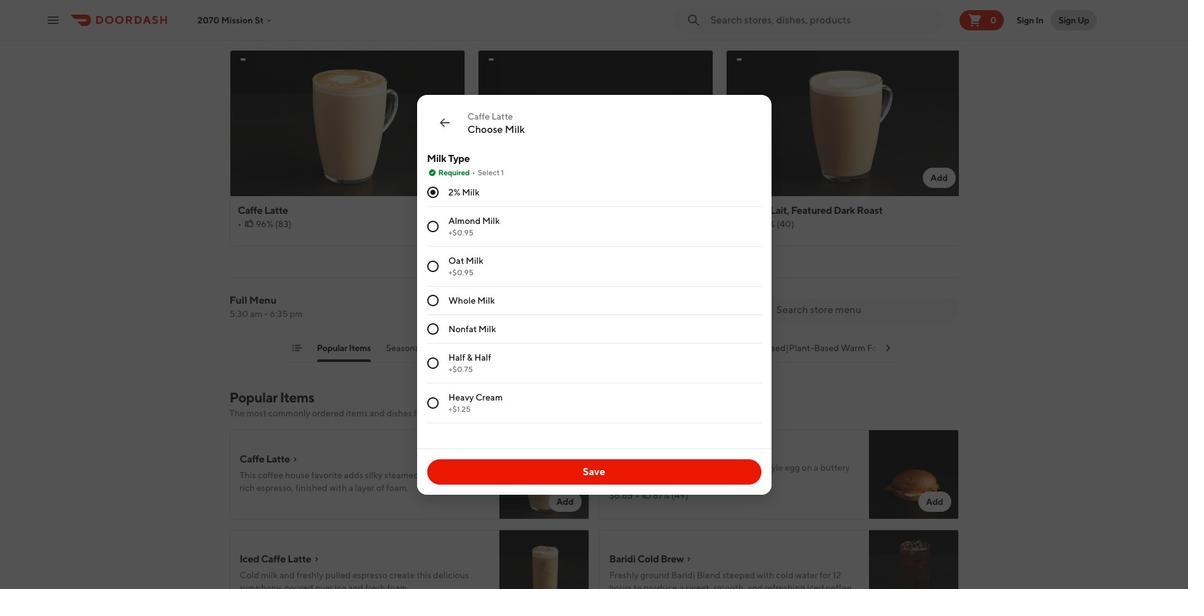 Task type: vqa. For each thing, say whether or not it's contained in the screenshot.
bottom caffe latte
yes



Task type: describe. For each thing, give the bounding box(es) containing it.
nonfat milk
[[449, 324, 496, 334]]

bacon cheddar brioche smoky bacon, aged cheddar and homestyle egg on a buttery brioche bun.
[[609, 446, 850, 486]]

with inside freshly ground baridi blend steeped with cold water for 12 hours to produce a sweet, smooth, and refreshing iced coffe
[[757, 570, 774, 581]]

refreshing
[[765, 583, 805, 589]]

12
[[833, 570, 841, 581]]

seasonal favorites
[[386, 343, 461, 353]]

latte up "freshly"
[[288, 553, 311, 565]]

espresso,
[[257, 483, 294, 493]]

and inside freshly ground baridi blend steeped with cold water for 12 hours to produce a sweet, smooth, and refreshing iced coffe
[[748, 583, 763, 589]]

espresso
[[353, 570, 388, 581]]

milk for oat milk +$0.95
[[466, 255, 483, 266]]

café au lait, featured dark roast 100% (40)
[[734, 204, 883, 229]]

-
[[264, 309, 268, 319]]

milk for 2% milk
[[462, 187, 480, 197]]

caffe up this at the left bottom of page
[[240, 453, 264, 465]]

warm
[[841, 343, 866, 353]]

commonly
[[268, 408, 310, 418]]

• left the 96%
[[238, 219, 241, 229]]

iced caffe latte
[[240, 553, 311, 565]]

bacon cheddar brioche $6.65 •
[[486, 204, 592, 229]]

brioche
[[609, 475, 640, 486]]

milk for almond milk +$0.95
[[482, 216, 500, 226]]

with inside this coffee house favorite adds silky steamed milk to shots of rich espresso, finished with a layer of foam.
[[329, 483, 347, 493]]

freshly ground baridi blend steeped with cold water for 12 hours to produce a sweet, smooth, and refreshing iced coffe
[[609, 570, 852, 589]]

• inside bacon cheddar brioche $6.65 •
[[511, 219, 515, 229]]

milk for whole milk
[[478, 295, 495, 305]]

seasonal
[[386, 343, 422, 353]]

liked
[[268, 26, 307, 44]]

rich
[[240, 483, 255, 493]]

2 half from the left
[[475, 352, 491, 362]]

popular for popular items
[[317, 343, 347, 353]]

am
[[250, 309, 263, 319]]

symphony,
[[240, 583, 283, 589]]

this
[[240, 470, 256, 481]]

items for popular items
[[349, 343, 371, 353]]

steeped
[[722, 570, 755, 581]]

freshly
[[609, 570, 639, 581]]

milk for nonfat milk
[[479, 324, 496, 334]]

produce
[[644, 583, 677, 589]]

milk type group
[[427, 152, 761, 423]]

cold inside cold milk and freshly pulled espresso create this delicious symphony, poured over ice and fresh foam.
[[240, 570, 259, 581]]

this coffee house favorite adds silky steamed milk to shots of rich espresso, finished with a layer of foam.
[[240, 470, 481, 493]]

based|cold
[[629, 343, 676, 353]]

latte up coffee
[[266, 453, 290, 465]]

milk inside caffe latte choose milk
[[505, 123, 525, 135]]

favorite
[[311, 470, 342, 481]]

poured
[[284, 583, 313, 589]]

+$0.95 for almond
[[449, 228, 474, 237]]

bacon cheddar brioche image
[[869, 430, 959, 520]]

items inside heading
[[310, 26, 349, 44]]

• select 1
[[472, 167, 504, 177]]

sign in
[[1017, 15, 1044, 25]]

caffe right iced
[[261, 553, 286, 565]]

2%
[[449, 187, 460, 197]]

back image
[[437, 115, 452, 130]]

plant-based|cold beverages
[[604, 343, 720, 353]]

ground
[[640, 570, 670, 581]]

café
[[734, 204, 755, 217]]

most liked items from the menu heading
[[229, 25, 462, 45]]

and inside 'bacon cheddar brioche smoky bacon, aged cheddar and homestyle egg on a buttery brioche bun.'
[[724, 463, 739, 473]]

96%
[[256, 219, 273, 229]]

this inside cold milk and freshly pulled espresso create this delicious symphony, poured over ice and fresh foam.
[[417, 570, 431, 581]]

plant-based|cold beverages button
[[604, 342, 720, 362]]

oat
[[449, 255, 464, 266]]

2% milk
[[449, 187, 480, 197]]

foam. inside cold milk and freshly pulled espresso create this delicious symphony, poured over ice and fresh foam.
[[387, 583, 410, 589]]

pulled
[[325, 570, 351, 581]]

scroll menu navigation right image
[[883, 343, 893, 353]]

cold milk and freshly pulled espresso create this delicious symphony, poured over ice and fresh foam.
[[240, 570, 469, 589]]

bacon,
[[638, 463, 665, 473]]

most
[[229, 26, 265, 44]]

Whole Milk radio
[[427, 295, 438, 306]]

store
[[451, 408, 471, 418]]

menu inside "most liked items from the menu" heading
[[422, 26, 462, 44]]

87%
[[653, 491, 670, 501]]

0
[[990, 15, 997, 25]]

buttery
[[820, 463, 850, 473]]

aged
[[667, 463, 687, 473]]

iced
[[240, 553, 259, 565]]

heavy cream +$1.25
[[449, 392, 503, 414]]

full
[[229, 294, 247, 306]]

choose
[[468, 123, 503, 135]]

cheddar for bacon cheddar brioche smoky bacon, aged cheddar and homestyle egg on a buttery brioche bun.
[[639, 446, 679, 458]]

mission
[[221, 15, 253, 25]]

1 half from the left
[[449, 352, 465, 362]]

plant-based|plant-based warm food
[[736, 343, 888, 353]]

1 vertical spatial caffe latte
[[240, 453, 290, 465]]

save button
[[427, 459, 761, 485]]

smooth,
[[713, 583, 746, 589]]

shots
[[450, 470, 471, 481]]

(40)
[[777, 219, 795, 229]]

roast
[[857, 204, 883, 217]]

on
[[802, 463, 812, 473]]

oat milk +$0.95
[[449, 255, 483, 277]]

a inside this coffee house favorite adds silky steamed milk to shots of rich espresso, finished with a layer of foam.
[[349, 483, 353, 493]]

the inside 'popular items the most commonly ordered items and dishes from this store'
[[229, 408, 245, 418]]

lait,
[[770, 204, 789, 217]]

5:30
[[229, 309, 248, 319]]

latte inside caffe latte choose milk
[[492, 111, 513, 121]]

iced
[[807, 583, 824, 589]]

+$0.75
[[449, 364, 473, 374]]

items
[[346, 408, 368, 418]]

featured
[[791, 204, 832, 217]]

milk up required
[[427, 152, 446, 164]]

beverages for plant-based|cold beverages
[[678, 343, 720, 353]]

blend
[[697, 570, 721, 581]]

sweet,
[[686, 583, 712, 589]]

popular for popular items the most commonly ordered items and dishes from this store
[[229, 389, 277, 406]]

brioche for bacon cheddar brioche smoky bacon, aged cheddar and homestyle egg on a buttery brioche bun.
[[680, 446, 715, 458]]

type
[[448, 152, 470, 164]]

a inside 'bacon cheddar brioche smoky bacon, aged cheddar and homestyle egg on a buttery brioche bun.'
[[814, 463, 819, 473]]

dialog containing choose milk
[[417, 95, 771, 495]]

popular items the most commonly ordered items and dishes from this store
[[229, 389, 471, 418]]

cheddar
[[689, 463, 722, 473]]

&
[[467, 352, 473, 362]]

most
[[247, 408, 266, 418]]

smoky
[[609, 463, 637, 473]]

sign up
[[1059, 15, 1090, 25]]

caffe up the 96%
[[238, 204, 263, 217]]

and up poured
[[280, 570, 295, 581]]

to inside freshly ground baridi blend steeped with cold water for 12 hours to produce a sweet, smooth, and refreshing iced coffe
[[634, 583, 642, 589]]

this inside 'popular items the most commonly ordered items and dishes from this store'
[[435, 408, 449, 418]]

plant- for based|plant-
[[736, 343, 761, 353]]

milk inside cold milk and freshly pulled espresso create this delicious symphony, poured over ice and fresh foam.
[[261, 570, 278, 581]]

plant- for based|hot
[[476, 343, 501, 353]]

almond milk +$0.95
[[449, 216, 500, 237]]

favorites
[[424, 343, 461, 353]]

Nonfat Milk radio
[[427, 323, 438, 335]]

up
[[1078, 15, 1090, 25]]



Task type: locate. For each thing, give the bounding box(es) containing it.
brioche inside bacon cheddar brioche $6.65 •
[[557, 204, 592, 217]]

+$0.95 for oat
[[449, 267, 474, 277]]

2 sign from the left
[[1059, 15, 1076, 25]]

1 vertical spatial +$0.95
[[449, 267, 474, 277]]

$6.65 right the almond
[[486, 219, 510, 229]]

items for popular items the most commonly ordered items and dishes from this store
[[280, 389, 314, 406]]

caffe latte choose milk
[[468, 111, 525, 135]]

add
[[434, 173, 452, 183], [931, 173, 948, 183], [556, 497, 574, 507], [926, 497, 944, 507]]

items up 'commonly'
[[280, 389, 314, 406]]

1 +$0.95 from the top
[[449, 228, 474, 237]]

(49)
[[672, 491, 688, 501]]

caffe
[[468, 111, 490, 121], [238, 204, 263, 217], [240, 453, 264, 465], [261, 553, 286, 565]]

0 vertical spatial caffe latte
[[238, 204, 288, 217]]

1 horizontal spatial $6.65
[[609, 491, 633, 501]]

1 horizontal spatial the
[[392, 26, 419, 44]]

1 beverages from the left
[[546, 343, 588, 353]]

milk inside almond milk +$0.95
[[482, 216, 500, 226]]

over
[[315, 583, 333, 589]]

milk inside oat milk +$0.95
[[466, 255, 483, 266]]

0 vertical spatial a
[[814, 463, 819, 473]]

bacon inside bacon cheddar brioche $6.65 •
[[486, 204, 514, 217]]

plant- inside button
[[476, 343, 501, 353]]

2 horizontal spatial a
[[814, 463, 819, 473]]

$6.65 down the brioche
[[609, 491, 633, 501]]

0 horizontal spatial the
[[229, 408, 245, 418]]

egg
[[785, 463, 800, 473]]

foam. down steamed
[[386, 483, 409, 493]]

1 horizontal spatial brioche
[[680, 446, 715, 458]]

0 vertical spatial the
[[392, 26, 419, 44]]

caffe latte image
[[499, 430, 589, 520]]

of down silky
[[376, 483, 385, 493]]

and
[[370, 408, 385, 418], [724, 463, 739, 473], [280, 570, 295, 581], [348, 583, 363, 589], [748, 583, 763, 589]]

+$0.95 down oat
[[449, 267, 474, 277]]

of right shots
[[473, 470, 481, 481]]

0 vertical spatial cold
[[637, 553, 659, 565]]

open menu image
[[46, 12, 61, 28]]

2% Milk radio
[[427, 186, 438, 198]]

half right "&"
[[475, 352, 491, 362]]

2070
[[198, 15, 219, 25]]

seasonal favorites button
[[386, 342, 461, 362]]

• right almond milk +$0.95
[[511, 219, 515, 229]]

baridi up freshly
[[609, 553, 636, 565]]

1 horizontal spatial this
[[435, 408, 449, 418]]

2 vertical spatial items
[[280, 389, 314, 406]]

None radio
[[427, 357, 438, 369]]

1 horizontal spatial menu
[[422, 26, 462, 44]]

and down steeped on the bottom right of page
[[748, 583, 763, 589]]

2 vertical spatial a
[[679, 583, 684, 589]]

from
[[352, 26, 389, 44]]

almond
[[449, 216, 481, 226]]

cheddar
[[516, 204, 555, 217], [639, 446, 679, 458]]

87% (49)
[[653, 491, 688, 501]]

Item Search search field
[[776, 303, 949, 317]]

1 horizontal spatial bacon
[[609, 446, 638, 458]]

0 horizontal spatial popular
[[229, 389, 277, 406]]

and right cheddar
[[724, 463, 739, 473]]

0 horizontal spatial baridi
[[609, 553, 636, 565]]

caffe inside caffe latte choose milk
[[468, 111, 490, 121]]

1 plant- from the left
[[476, 343, 501, 353]]

popular items
[[317, 343, 371, 353]]

sign left up
[[1059, 15, 1076, 25]]

+$0.95 inside almond milk +$0.95
[[449, 228, 474, 237]]

bacon right the almond
[[486, 204, 514, 217]]

0 vertical spatial to
[[439, 470, 448, 481]]

milk right 'whole'
[[478, 295, 495, 305]]

au
[[757, 204, 768, 217]]

caffe up choose
[[468, 111, 490, 121]]

2070 mission st
[[198, 15, 264, 25]]

sign in link
[[1009, 7, 1051, 33]]

beverages inside button
[[678, 343, 720, 353]]

the inside heading
[[392, 26, 419, 44]]

milk right nonfat
[[479, 324, 496, 334]]

0 vertical spatial brioche
[[557, 204, 592, 217]]

baridi cold brew image
[[869, 530, 959, 589]]

• inside milk type group
[[472, 167, 475, 177]]

sign up link
[[1051, 10, 1097, 30]]

0 horizontal spatial to
[[439, 470, 448, 481]]

cold
[[776, 570, 794, 581]]

0 vertical spatial items
[[310, 26, 349, 44]]

adds
[[344, 470, 363, 481]]

2 plant- from the left
[[604, 343, 629, 353]]

3 plant- from the left
[[736, 343, 761, 353]]

0 horizontal spatial brioche
[[557, 204, 592, 217]]

cold up ground
[[637, 553, 659, 565]]

0 horizontal spatial half
[[449, 352, 465, 362]]

+$1.25
[[449, 404, 471, 414]]

most liked items from the menu
[[229, 26, 462, 44]]

0 horizontal spatial beverages
[[546, 343, 588, 353]]

latte up choose
[[492, 111, 513, 121]]

and right ice
[[348, 583, 363, 589]]

with down favorite
[[329, 483, 347, 493]]

based|plant-
[[761, 343, 814, 353]]

items inside 'popular items the most commonly ordered items and dishes from this store'
[[280, 389, 314, 406]]

1 horizontal spatial popular
[[317, 343, 347, 353]]

coffee
[[258, 470, 283, 481]]

hours
[[609, 583, 632, 589]]

silky
[[365, 470, 383, 481]]

caffe latte up the 96%
[[238, 204, 288, 217]]

cheddar inside bacon cheddar brioche $6.65 •
[[516, 204, 555, 217]]

0 horizontal spatial of
[[376, 483, 385, 493]]

bacon up smoky
[[609, 446, 638, 458]]

brioche inside 'bacon cheddar brioche smoky bacon, aged cheddar and homestyle egg on a buttery brioche bun.'
[[680, 446, 715, 458]]

ordered
[[312, 408, 344, 418]]

milk right oat
[[466, 255, 483, 266]]

foam. inside this coffee house favorite adds silky steamed milk to shots of rich espresso, finished with a layer of foam.
[[386, 483, 409, 493]]

2 +$0.95 from the top
[[449, 267, 474, 277]]

1 vertical spatial the
[[229, 408, 245, 418]]

1 vertical spatial cheddar
[[639, 446, 679, 458]]

1 vertical spatial foam.
[[387, 583, 410, 589]]

the left most
[[229, 408, 245, 418]]

0 vertical spatial with
[[329, 483, 347, 493]]

• down the brioche
[[636, 491, 639, 501]]

add button
[[427, 168, 459, 188], [923, 168, 956, 188], [549, 492, 581, 512], [919, 492, 951, 512]]

0 vertical spatial $6.65
[[486, 219, 510, 229]]

baridi inside freshly ground baridi blend steeped with cold water for 12 hours to produce a sweet, smooth, and refreshing iced coffe
[[671, 570, 695, 581]]

1 horizontal spatial cheddar
[[639, 446, 679, 458]]

1 vertical spatial to
[[634, 583, 642, 589]]

cold up symphony,
[[240, 570, 259, 581]]

house
[[285, 470, 310, 481]]

whole milk
[[449, 295, 495, 305]]

dialog
[[417, 95, 771, 495]]

0 vertical spatial popular
[[317, 343, 347, 353]]

1 vertical spatial with
[[757, 570, 774, 581]]

homestyle
[[741, 463, 783, 473]]

the
[[392, 26, 419, 44], [229, 408, 245, 418]]

beverages right based|cold
[[678, 343, 720, 353]]

sign left in
[[1017, 15, 1034, 25]]

popular up 'popular items the most commonly ordered items and dishes from this store'
[[317, 343, 347, 353]]

bacon inside 'bacon cheddar brioche smoky bacon, aged cheddar and homestyle egg on a buttery brioche bun.'
[[609, 446, 638, 458]]

dark
[[834, 204, 855, 217]]

cream
[[476, 392, 503, 402]]

1 vertical spatial bacon
[[609, 446, 638, 458]]

0 horizontal spatial cheddar
[[516, 204, 555, 217]]

0 vertical spatial of
[[473, 470, 481, 481]]

2070 mission st button
[[198, 15, 274, 25]]

milk
[[421, 470, 438, 481], [261, 570, 278, 581]]

to left shots
[[439, 470, 448, 481]]

to inside this coffee house favorite adds silky steamed milk to shots of rich espresso, finished with a layer of foam.
[[439, 470, 448, 481]]

1 vertical spatial $6.65
[[609, 491, 633, 501]]

milk right 2%
[[462, 187, 480, 197]]

popular up most
[[229, 389, 277, 406]]

beverages inside button
[[546, 343, 588, 353]]

1 horizontal spatial plant-
[[604, 343, 629, 353]]

water
[[795, 570, 818, 581]]

1 vertical spatial brioche
[[680, 446, 715, 458]]

0 vertical spatial bacon
[[486, 204, 514, 217]]

this right from at the bottom
[[435, 408, 449, 418]]

a left the sweet,
[[679, 583, 684, 589]]

1 horizontal spatial half
[[475, 352, 491, 362]]

milk type
[[427, 152, 470, 164]]

foam.
[[386, 483, 409, 493], [387, 583, 410, 589]]

baridi up the sweet,
[[671, 570, 695, 581]]

finished
[[296, 483, 328, 493]]

this
[[435, 408, 449, 418], [417, 570, 431, 581]]

1 vertical spatial milk
[[261, 570, 278, 581]]

1 horizontal spatial cold
[[637, 553, 659, 565]]

0 horizontal spatial sign
[[1017, 15, 1034, 25]]

bacon for bacon cheddar brioche smoky bacon, aged cheddar and homestyle egg on a buttery brioche bun.
[[609, 446, 638, 458]]

0 horizontal spatial $6.65
[[486, 219, 510, 229]]

select
[[478, 167, 500, 177]]

and inside 'popular items the most commonly ordered items and dishes from this store'
[[370, 408, 385, 418]]

caffe latte up coffee
[[240, 453, 290, 465]]

1 sign from the left
[[1017, 15, 1034, 25]]

1 vertical spatial menu
[[249, 294, 277, 306]]

with
[[329, 483, 347, 493], [757, 570, 774, 581]]

ice
[[335, 583, 347, 589]]

foam. down create
[[387, 583, 410, 589]]

1 horizontal spatial baridi
[[671, 570, 695, 581]]

0 horizontal spatial cold
[[240, 570, 259, 581]]

0 vertical spatial cheddar
[[516, 204, 555, 217]]

0 horizontal spatial a
[[349, 483, 353, 493]]

freshly
[[297, 570, 324, 581]]

popular inside 'popular items the most commonly ordered items and dishes from this store'
[[229, 389, 277, 406]]

milk right steamed
[[421, 470, 438, 481]]

2 horizontal spatial plant-
[[736, 343, 761, 353]]

full menu 5:30 am - 6:35 pm
[[229, 294, 303, 319]]

brioche for bacon cheddar brioche $6.65 •
[[557, 204, 592, 217]]

bacon for bacon cheddar brioche $6.65 •
[[486, 204, 514, 217]]

0 vertical spatial menu
[[422, 26, 462, 44]]

latte up 96% (83)
[[264, 204, 288, 217]]

1 vertical spatial of
[[376, 483, 385, 493]]

menu inside full menu 5:30 am - 6:35 pm
[[249, 294, 277, 306]]

+$0.95 inside oat milk +$0.95
[[449, 267, 474, 277]]

plant- for based|cold
[[604, 343, 629, 353]]

beverages for plant-based|hot beverages
[[546, 343, 588, 353]]

• left select
[[472, 167, 475, 177]]

a inside freshly ground baridi blend steeped with cold water for 12 hours to produce a sweet, smooth, and refreshing iced coffe
[[679, 583, 684, 589]]

half & half +$0.75
[[449, 352, 491, 374]]

1 vertical spatial this
[[417, 570, 431, 581]]

6:35
[[270, 309, 288, 319]]

0 horizontal spatial menu
[[249, 294, 277, 306]]

1 horizontal spatial sign
[[1059, 15, 1076, 25]]

+$0.95 down the almond
[[449, 228, 474, 237]]

plant-based|hot beverages button
[[476, 342, 588, 362]]

sign inside sign up link
[[1059, 15, 1076, 25]]

0 vertical spatial baridi
[[609, 553, 636, 565]]

1
[[501, 167, 504, 177]]

0 horizontal spatial bacon
[[486, 204, 514, 217]]

milk right the almond
[[482, 216, 500, 226]]

bun.
[[642, 475, 660, 486]]

plant-based|hot beverages
[[476, 343, 588, 353]]

1 horizontal spatial a
[[679, 583, 684, 589]]

$6.65 •
[[609, 491, 639, 501]]

sign for sign in
[[1017, 15, 1034, 25]]

a down adds
[[349, 483, 353, 493]]

dishes
[[387, 408, 412, 418]]

with left cold
[[757, 570, 774, 581]]

milk right choose
[[505, 123, 525, 135]]

caffe latte
[[238, 204, 288, 217], [240, 453, 290, 465]]

0 vertical spatial this
[[435, 408, 449, 418]]

None radio
[[427, 221, 438, 232], [427, 261, 438, 272], [427, 397, 438, 409], [427, 221, 438, 232], [427, 261, 438, 272], [427, 397, 438, 409]]

in
[[1036, 15, 1044, 25]]

1 horizontal spatial milk
[[421, 470, 438, 481]]

$6.65 inside bacon cheddar brioche $6.65 •
[[486, 219, 510, 229]]

items left from
[[310, 26, 349, 44]]

0 vertical spatial foam.
[[386, 483, 409, 493]]

0 horizontal spatial milk
[[261, 570, 278, 581]]

sign for sign up
[[1059, 15, 1076, 25]]

milk inside this coffee house favorite adds silky steamed milk to shots of rich espresso, finished with a layer of foam.
[[421, 470, 438, 481]]

layer
[[355, 483, 375, 493]]

iced caffe latte image
[[499, 530, 589, 589]]

half
[[449, 352, 465, 362], [475, 352, 491, 362]]

2 beverages from the left
[[678, 343, 720, 353]]

a right on
[[814, 463, 819, 473]]

1 vertical spatial a
[[349, 483, 353, 493]]

1 vertical spatial cold
[[240, 570, 259, 581]]

•
[[472, 167, 475, 177], [238, 219, 241, 229], [511, 219, 515, 229], [636, 491, 639, 501]]

1 vertical spatial items
[[349, 343, 371, 353]]

from
[[414, 408, 433, 418]]

to right hours on the right of the page
[[634, 583, 642, 589]]

half up +$0.75
[[449, 352, 465, 362]]

based
[[814, 343, 839, 353]]

0 horizontal spatial this
[[417, 570, 431, 581]]

0 vertical spatial milk
[[421, 470, 438, 481]]

1 horizontal spatial with
[[757, 570, 774, 581]]

milk up symphony,
[[261, 570, 278, 581]]

beverages right based|hot
[[546, 343, 588, 353]]

(83)
[[275, 219, 292, 229]]

items left seasonal
[[349, 343, 371, 353]]

0 vertical spatial +$0.95
[[449, 228, 474, 237]]

1 horizontal spatial beverages
[[678, 343, 720, 353]]

and right items
[[370, 408, 385, 418]]

food
[[867, 343, 888, 353]]

the right from
[[392, 26, 419, 44]]

0 button
[[960, 10, 1004, 30]]

this right create
[[417, 570, 431, 581]]

1 horizontal spatial to
[[634, 583, 642, 589]]

0 horizontal spatial with
[[329, 483, 347, 493]]

0 horizontal spatial plant-
[[476, 343, 501, 353]]

1 vertical spatial baridi
[[671, 570, 695, 581]]

sign inside "sign in" link
[[1017, 15, 1034, 25]]

1 vertical spatial popular
[[229, 389, 277, 406]]

cheddar for bacon cheddar brioche $6.65 •
[[516, 204, 555, 217]]

cheddar inside 'bacon cheddar brioche smoky bacon, aged cheddar and homestyle egg on a buttery brioche bun.'
[[639, 446, 679, 458]]

1 horizontal spatial of
[[473, 470, 481, 481]]

whole
[[449, 295, 476, 305]]



